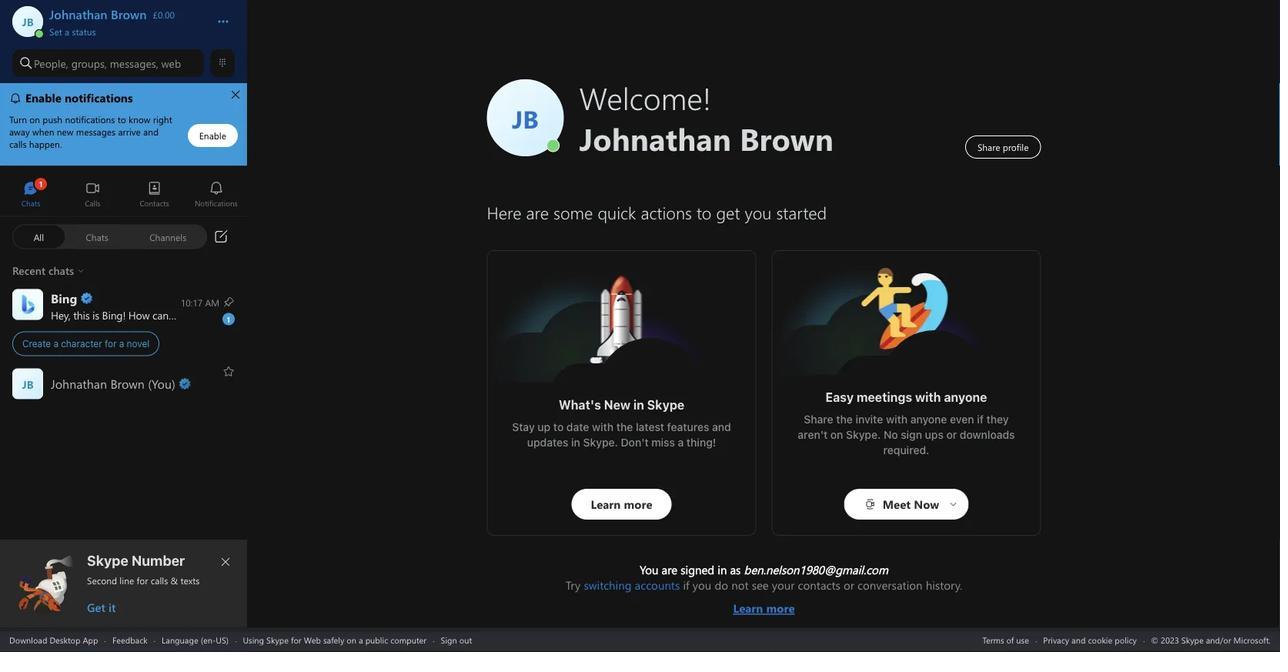 Task type: vqa. For each thing, say whether or not it's contained in the screenshot.
Privacy and cookie policy link on the bottom of the page
yes



Task type: describe. For each thing, give the bounding box(es) containing it.
in inside stay up to date with the latest features and updates in skype. don't miss a thing!
[[571, 436, 580, 449]]

groups,
[[71, 56, 107, 70]]

skype. inside share the invite with anyone even if they aren't on skype. no sign ups or downloads required.
[[846, 428, 881, 441]]

do
[[715, 577, 728, 593]]

today?
[[220, 308, 250, 322]]

download
[[9, 634, 47, 645]]

history.
[[926, 577, 963, 593]]

privacy and cookie policy
[[1043, 634, 1137, 645]]

no
[[884, 428, 898, 441]]

2 vertical spatial skype
[[266, 634, 289, 645]]

learn
[[733, 600, 763, 616]]

0 horizontal spatial on
[[347, 634, 356, 645]]

and inside stay up to date with the latest features and updates in skype. don't miss a thing!
[[712, 421, 731, 433]]

signed
[[681, 562, 715, 577]]

computer
[[390, 634, 427, 645]]

us)
[[216, 634, 229, 645]]

mansurfer
[[860, 266, 915, 283]]

launch
[[575, 274, 611, 291]]

with inside stay up to date with the latest features and updates in skype. don't miss a thing!
[[592, 421, 614, 433]]

sign
[[901, 428, 922, 441]]

switching
[[584, 577, 632, 593]]

terms of use link
[[983, 634, 1029, 645]]

0 vertical spatial in
[[633, 398, 644, 412]]

contacts
[[798, 577, 841, 593]]

people, groups, messages, web
[[34, 56, 181, 70]]

or inside share the invite with anyone even if they aren't on skype. no sign ups or downloads required.
[[947, 428, 957, 441]]

get it
[[87, 600, 116, 615]]

character
[[61, 338, 102, 349]]

terms
[[983, 634, 1004, 645]]

features
[[667, 421, 709, 433]]

this
[[73, 308, 90, 322]]

get
[[87, 600, 105, 615]]

a inside stay up to date with the latest features and updates in skype. don't miss a thing!
[[678, 436, 684, 449]]

stay up to date with the latest features and updates in skype. don't miss a thing!
[[512, 421, 734, 449]]

safely
[[323, 634, 344, 645]]

or inside try switching accounts if you do not see your contacts or conversation history. learn more
[[844, 577, 855, 593]]

for for using
[[291, 634, 301, 645]]

privacy and cookie policy link
[[1043, 634, 1137, 645]]

new
[[604, 398, 631, 412]]

can
[[153, 308, 169, 322]]

invite
[[856, 413, 883, 426]]

required.
[[883, 444, 929, 457]]

texts
[[181, 574, 200, 587]]

i
[[171, 308, 174, 322]]

a left novel
[[119, 338, 124, 349]]

(en-
[[201, 634, 216, 645]]

meetings
[[857, 390, 912, 405]]

2 horizontal spatial with
[[915, 390, 941, 405]]

privacy
[[1043, 634, 1069, 645]]

web
[[161, 56, 181, 70]]

accounts
[[635, 577, 680, 593]]

latest
[[636, 421, 664, 433]]

web
[[304, 634, 321, 645]]

feedback
[[112, 634, 148, 645]]

0 vertical spatial anyone
[[944, 390, 987, 405]]

conversation
[[858, 577, 923, 593]]

feedback link
[[112, 634, 148, 645]]

using
[[243, 634, 264, 645]]

for for second
[[137, 574, 148, 587]]

0 horizontal spatial you
[[200, 308, 217, 322]]

download desktop app
[[9, 634, 98, 645]]

thing!
[[687, 436, 716, 449]]

policy
[[1115, 634, 1137, 645]]

how
[[128, 308, 150, 322]]

public
[[365, 634, 388, 645]]

share
[[804, 413, 833, 426]]

stay
[[512, 421, 535, 433]]

number
[[132, 552, 185, 569]]

your
[[772, 577, 795, 593]]

try switching accounts if you do not see your contacts or conversation history. learn more
[[566, 577, 963, 616]]

1 vertical spatial and
[[1072, 634, 1086, 645]]

using skype for web safely on a public computer
[[243, 634, 427, 645]]

up
[[538, 421, 551, 433]]

skype. inside stay up to date with the latest features and updates in skype. don't miss a thing!
[[583, 436, 618, 449]]



Task type: locate. For each thing, give the bounding box(es) containing it.
a inside set a status button
[[65, 25, 69, 37]]

!
[[123, 308, 126, 322]]

in
[[633, 398, 644, 412], [571, 436, 580, 449], [718, 562, 727, 577]]

skype. down invite at the right bottom of page
[[846, 428, 881, 441]]

a right create
[[53, 338, 58, 349]]

channels
[[149, 231, 187, 243]]

1 horizontal spatial for
[[137, 574, 148, 587]]

people,
[[34, 56, 68, 70]]

for left web
[[291, 634, 301, 645]]

with inside share the invite with anyone even if they aren't on skype. no sign ups or downloads required.
[[886, 413, 908, 426]]

anyone up ups
[[910, 413, 947, 426]]

0 horizontal spatial skype.
[[583, 436, 618, 449]]

in left as
[[718, 562, 727, 577]]

cookie
[[1088, 634, 1113, 645]]

terms of use
[[983, 634, 1029, 645]]

switching accounts link
[[584, 577, 680, 593]]

skype number
[[87, 552, 185, 569]]

1 vertical spatial you
[[693, 577, 712, 593]]

if inside share the invite with anyone even if they aren't on skype. no sign ups or downloads required.
[[977, 413, 984, 426]]

create a character for a novel
[[22, 338, 149, 349]]

share the invite with anyone even if they aren't on skype. no sign ups or downloads required.
[[798, 413, 1018, 457]]

for
[[105, 338, 117, 349], [137, 574, 148, 587], [291, 634, 301, 645]]

in right new
[[633, 398, 644, 412]]

use
[[1016, 634, 1029, 645]]

messages,
[[110, 56, 158, 70]]

aren't
[[798, 428, 828, 441]]

people, groups, messages, web button
[[12, 49, 204, 77]]

if right are
[[683, 577, 690, 593]]

it
[[109, 600, 116, 615]]

and left cookie
[[1072, 634, 1086, 645]]

1 horizontal spatial skype
[[266, 634, 289, 645]]

1 vertical spatial on
[[347, 634, 356, 645]]

1 horizontal spatial on
[[830, 428, 843, 441]]

the down easy
[[836, 413, 853, 426]]

line
[[120, 574, 134, 587]]

1 vertical spatial or
[[844, 577, 855, 593]]

0 horizontal spatial with
[[592, 421, 614, 433]]

learn more link
[[566, 593, 963, 616]]

don't
[[621, 436, 649, 449]]

1 vertical spatial anyone
[[910, 413, 947, 426]]

0 horizontal spatial skype
[[87, 552, 128, 569]]

with up ups
[[915, 390, 941, 405]]

1 horizontal spatial you
[[693, 577, 712, 593]]

with right date
[[592, 421, 614, 433]]

a down features
[[678, 436, 684, 449]]

status
[[72, 25, 96, 37]]

novel
[[127, 338, 149, 349]]

download desktop app link
[[9, 634, 98, 645]]

of
[[1007, 634, 1014, 645]]

ups
[[925, 428, 944, 441]]

2 vertical spatial in
[[718, 562, 727, 577]]

anyone inside share the invite with anyone even if they aren't on skype. no sign ups or downloads required.
[[910, 413, 947, 426]]

second
[[87, 574, 117, 587]]

0 horizontal spatial the
[[616, 421, 633, 433]]

0 vertical spatial for
[[105, 338, 117, 349]]

set a status button
[[49, 22, 202, 37]]

the up the don't
[[616, 421, 633, 433]]

the
[[836, 413, 853, 426], [616, 421, 633, 433]]

1 vertical spatial for
[[137, 574, 148, 587]]

more
[[766, 600, 795, 616]]

0 vertical spatial if
[[977, 413, 984, 426]]

using skype for web safely on a public computer link
[[243, 634, 427, 645]]

even
[[950, 413, 974, 426]]

language (en-us) link
[[162, 634, 229, 645]]

chats
[[86, 231, 108, 243]]

sign
[[441, 634, 457, 645]]

skype
[[647, 398, 684, 412], [87, 552, 128, 569], [266, 634, 289, 645]]

0 horizontal spatial or
[[844, 577, 855, 593]]

1 vertical spatial in
[[571, 436, 580, 449]]

sign out
[[441, 634, 472, 645]]

set a status
[[49, 25, 96, 37]]

skype number element
[[13, 552, 235, 615]]

the inside stay up to date with the latest features and updates in skype. don't miss a thing!
[[616, 421, 633, 433]]

with up the no
[[886, 413, 908, 426]]

0 vertical spatial and
[[712, 421, 731, 433]]

1 horizontal spatial and
[[1072, 634, 1086, 645]]

a left public
[[359, 634, 363, 645]]

what's new in skype
[[559, 398, 684, 412]]

1 horizontal spatial or
[[947, 428, 957, 441]]

the inside share the invite with anyone even if they aren't on skype. no sign ups or downloads required.
[[836, 413, 853, 426]]

app
[[83, 634, 98, 645]]

0 vertical spatial skype
[[647, 398, 684, 412]]

in down date
[[571, 436, 580, 449]]

on right safely
[[347, 634, 356, 645]]

for right line
[[137, 574, 148, 587]]

1 horizontal spatial skype.
[[846, 428, 881, 441]]

if inside try switching accounts if you do not see your contacts or conversation history. learn more
[[683, 577, 690, 593]]

updates
[[527, 436, 569, 449]]

downloads
[[960, 428, 1015, 441]]

you
[[640, 562, 659, 577]]

1 horizontal spatial if
[[977, 413, 984, 426]]

0 vertical spatial or
[[947, 428, 957, 441]]

2 horizontal spatial for
[[291, 634, 301, 645]]

if up downloads
[[977, 413, 984, 426]]

set
[[49, 25, 62, 37]]

0 vertical spatial on
[[830, 428, 843, 441]]

not
[[731, 577, 749, 593]]

on down share
[[830, 428, 843, 441]]

skype up the latest
[[647, 398, 684, 412]]

you are signed in as
[[640, 562, 744, 577]]

desktop
[[50, 634, 80, 645]]

skype up second
[[87, 552, 128, 569]]

language
[[162, 634, 198, 645]]

skype right the using
[[266, 634, 289, 645]]

you inside try switching accounts if you do not see your contacts or conversation history. learn more
[[693, 577, 712, 593]]

or right ups
[[947, 428, 957, 441]]

0 vertical spatial you
[[200, 308, 217, 322]]

calls
[[151, 574, 168, 587]]

and
[[712, 421, 731, 433], [1072, 634, 1086, 645]]

or right contacts
[[844, 577, 855, 593]]

anyone up even
[[944, 390, 987, 405]]

a right set
[[65, 25, 69, 37]]

they
[[987, 413, 1009, 426]]

on inside share the invite with anyone even if they aren't on skype. no sign ups or downloads required.
[[830, 428, 843, 441]]

to
[[553, 421, 564, 433]]

and up thing!
[[712, 421, 731, 433]]

2 vertical spatial for
[[291, 634, 301, 645]]

try
[[566, 577, 581, 593]]

language (en-us)
[[162, 634, 229, 645]]

you left do
[[693, 577, 712, 593]]

2 horizontal spatial in
[[718, 562, 727, 577]]

0 horizontal spatial in
[[571, 436, 580, 449]]

are
[[662, 562, 677, 577]]

what's
[[559, 398, 601, 412]]

easy
[[826, 390, 854, 405]]

hey,
[[51, 308, 70, 322]]

with
[[915, 390, 941, 405], [886, 413, 908, 426], [592, 421, 614, 433]]

1 horizontal spatial the
[[836, 413, 853, 426]]

1 horizontal spatial with
[[886, 413, 908, 426]]

&
[[171, 574, 178, 587]]

tab list
[[0, 174, 247, 216]]

skype. down date
[[583, 436, 618, 449]]

2 horizontal spatial skype
[[647, 398, 684, 412]]

0 horizontal spatial for
[[105, 338, 117, 349]]

help
[[177, 308, 197, 322]]

miss
[[652, 436, 675, 449]]

you right help
[[200, 308, 217, 322]]

0 horizontal spatial and
[[712, 421, 731, 433]]

0 horizontal spatial if
[[683, 577, 690, 593]]

for inside skype number element
[[137, 574, 148, 587]]

see
[[752, 577, 769, 593]]

1 vertical spatial skype
[[87, 552, 128, 569]]

for left novel
[[105, 338, 117, 349]]

1 vertical spatial if
[[683, 577, 690, 593]]

second line for calls & texts
[[87, 574, 200, 587]]

easy meetings with anyone
[[826, 390, 987, 405]]

date
[[567, 421, 589, 433]]

create
[[22, 338, 51, 349]]

1 horizontal spatial in
[[633, 398, 644, 412]]

as
[[730, 562, 741, 577]]

skype.
[[846, 428, 881, 441], [583, 436, 618, 449]]



